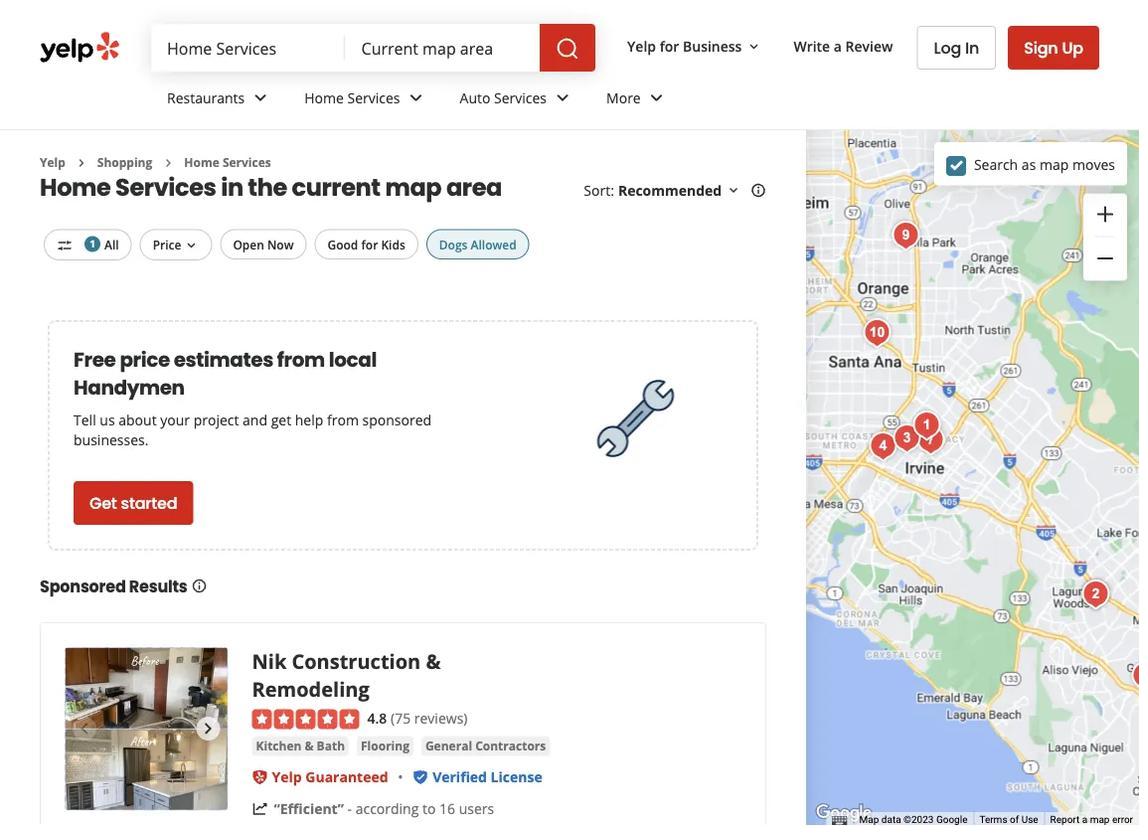 Task type: locate. For each thing, give the bounding box(es) containing it.
2 horizontal spatial home
[[304, 88, 344, 107]]

2 16 chevron right v2 image from the left
[[160, 155, 176, 171]]

1
[[90, 237, 95, 250]]

general contractors link
[[421, 736, 550, 756]]

yelp link
[[40, 154, 65, 170]]

& left 'bath'
[[305, 738, 314, 754]]

1 horizontal spatial 16 info v2 image
[[751, 183, 767, 199]]

log
[[934, 37, 961, 59]]

started
[[121, 492, 177, 514]]

dogs allowed button
[[426, 229, 530, 259]]

for inside the 'yelp for business' button
[[660, 36, 679, 55]]

0 vertical spatial for
[[660, 36, 679, 55]]

0 vertical spatial &
[[426, 647, 441, 674]]

good
[[328, 236, 358, 252]]

map right as
[[1040, 155, 1069, 174]]

0 horizontal spatial 16 chevron right v2 image
[[73, 155, 89, 171]]

kitchen & bath link
[[252, 736, 349, 756]]

home right 24 chevron down v2 icon
[[304, 88, 344, 107]]

1 vertical spatial home services link
[[184, 154, 271, 170]]

terms
[[980, 814, 1008, 826]]

yelp for business
[[627, 36, 742, 55]]

1 horizontal spatial home services link
[[289, 72, 444, 129]]

0 vertical spatial a
[[834, 36, 842, 55]]

0 vertical spatial home services link
[[289, 72, 444, 129]]

0 horizontal spatial 24 chevron down v2 image
[[404, 86, 428, 110]]

1 24 chevron down v2 image from the left
[[404, 86, 428, 110]]

nik construction & remodeling image
[[1076, 575, 1116, 614], [1076, 575, 1116, 614], [65, 647, 228, 811]]

0 horizontal spatial a
[[834, 36, 842, 55]]

1 vertical spatial a
[[1082, 814, 1088, 826]]

map up kids
[[385, 170, 442, 204]]

free
[[74, 346, 116, 374]]

2 horizontal spatial 24 chevron down v2 image
[[645, 86, 669, 110]]

0 horizontal spatial 16 chevron down v2 image
[[183, 237, 199, 253]]

for left 'business'
[[660, 36, 679, 55]]

1 16 chevron right v2 image from the left
[[73, 155, 89, 171]]

home services link down "restaurants" link
[[184, 154, 271, 170]]

none field up 24 chevron down v2 icon
[[167, 37, 330, 59]]

16 chevron down v2 image
[[726, 183, 742, 199], [183, 237, 199, 253]]

yelp left shopping link
[[40, 154, 65, 170]]

3 24 chevron down v2 image from the left
[[645, 86, 669, 110]]

16 info v2 image right recommended popup button
[[751, 183, 767, 199]]

16 chevron right v2 image
[[73, 155, 89, 171], [160, 155, 176, 171]]

0 horizontal spatial from
[[277, 346, 325, 374]]

users
[[459, 799, 494, 818]]

0 horizontal spatial &
[[305, 738, 314, 754]]

google
[[936, 814, 968, 826]]

1 horizontal spatial 16 chevron down v2 image
[[726, 183, 742, 199]]

shopping link
[[97, 154, 152, 170]]

services
[[347, 88, 400, 107], [494, 88, 547, 107], [223, 154, 271, 170], [115, 170, 216, 204]]

home up "1" at left top
[[40, 170, 111, 204]]

your
[[160, 410, 190, 429]]

license
[[491, 768, 542, 787]]

0 horizontal spatial none field
[[167, 37, 330, 59]]

in
[[221, 170, 243, 204]]

none field up the auto
[[361, 37, 524, 59]]

0 vertical spatial home services
[[304, 88, 400, 107]]

services down 24 chevron down v2 icon
[[223, 154, 271, 170]]

4.8 star rating image
[[252, 710, 359, 729]]

1 none field from the left
[[167, 37, 330, 59]]

map for report
[[1090, 814, 1110, 826]]

for left kids
[[361, 236, 378, 252]]

business categories element
[[151, 72, 1099, 129]]

0 horizontal spatial home
[[40, 170, 111, 204]]

16 chevron down v2 image inside recommended popup button
[[726, 183, 742, 199]]

none field near
[[361, 37, 524, 59]]

terms of use
[[980, 814, 1038, 826]]

1 horizontal spatial yelp
[[272, 768, 302, 787]]

use
[[1022, 814, 1038, 826]]

0 horizontal spatial 16 info v2 image
[[191, 578, 207, 594]]

all
[[104, 236, 119, 252]]

1 horizontal spatial &
[[426, 647, 441, 674]]

group
[[1084, 193, 1127, 281]]

map region
[[747, 0, 1139, 826]]

businesses.
[[74, 430, 149, 449]]

0 horizontal spatial yelp
[[40, 154, 65, 170]]

sponsored
[[40, 575, 126, 597]]

16 chevron right v2 image right the yelp link
[[73, 155, 89, 171]]

0 horizontal spatial home services link
[[184, 154, 271, 170]]

16 chevron down v2 image right recommended
[[726, 183, 742, 199]]

services inside auto services link
[[494, 88, 547, 107]]

more
[[606, 88, 641, 107]]

1 horizontal spatial 24 chevron down v2 image
[[551, 86, 575, 110]]

for inside good for kids button
[[361, 236, 378, 252]]

construction
[[292, 647, 421, 674]]

16 verified v2 image
[[413, 769, 429, 785]]

yelp up the more link
[[627, 36, 656, 55]]

open
[[233, 236, 264, 252]]

map
[[1040, 155, 1069, 174], [385, 170, 442, 204], [1090, 814, 1110, 826]]

home
[[304, 88, 344, 107], [184, 154, 219, 170], [40, 170, 111, 204]]

home services link up current
[[289, 72, 444, 129]]

a right report
[[1082, 814, 1088, 826]]

verified license button
[[433, 768, 542, 787]]

1 vertical spatial yelp
[[40, 154, 65, 170]]

2 vertical spatial yelp
[[272, 768, 302, 787]]

0 vertical spatial 16 chevron down v2 image
[[726, 183, 742, 199]]

-
[[347, 799, 352, 818]]

map data ©2023 google
[[859, 814, 968, 826]]

16 chevron down v2 image right price
[[183, 237, 199, 253]]

2 horizontal spatial map
[[1090, 814, 1110, 826]]

next image
[[196, 717, 220, 741]]

iconyelpguaranteedbadgesmall image
[[252, 769, 268, 785], [252, 769, 268, 785]]

log in
[[934, 37, 979, 59]]

a
[[834, 36, 842, 55], [1082, 814, 1088, 826]]

home left the in
[[184, 154, 219, 170]]

0 horizontal spatial for
[[361, 236, 378, 252]]

24 chevron down v2 image down search image at top
[[551, 86, 575, 110]]

0 vertical spatial from
[[277, 346, 325, 374]]

map
[[859, 814, 879, 826]]

1 vertical spatial from
[[327, 410, 359, 429]]

current
[[292, 170, 380, 204]]

24 chevron down v2 image inside the more link
[[645, 86, 669, 110]]

report a map error
[[1050, 814, 1133, 826]]

& up "reviews)"
[[426, 647, 441, 674]]

restaurants link
[[151, 72, 289, 129]]

previous image
[[73, 717, 96, 741]]

24 chevron down v2 image
[[404, 86, 428, 110], [551, 86, 575, 110], [645, 86, 669, 110]]

yelp
[[627, 36, 656, 55], [40, 154, 65, 170], [272, 768, 302, 787]]

& inside button
[[305, 738, 314, 754]]

4.8 (75 reviews)
[[367, 708, 468, 727]]

zoom in image
[[1094, 202, 1117, 226]]

error
[[1112, 814, 1133, 826]]

nik construction & remodeling
[[252, 647, 441, 703]]

1 vertical spatial for
[[361, 236, 378, 252]]

24 chevron down v2 image down near text box
[[404, 86, 428, 110]]

yelp down kitchen
[[272, 768, 302, 787]]

1 vertical spatial 16 chevron down v2 image
[[183, 237, 199, 253]]

in
[[965, 37, 979, 59]]

services down near text box
[[347, 88, 400, 107]]

sign up link
[[1008, 26, 1099, 70]]

write a review link
[[786, 28, 901, 64]]

1 vertical spatial 16 info v2 image
[[191, 578, 207, 594]]

dogs
[[439, 236, 468, 252]]

2 24 chevron down v2 image from the left
[[551, 86, 575, 110]]

nik construction & remodeling link
[[252, 647, 441, 703]]

1 horizontal spatial map
[[1040, 155, 1069, 174]]

home services down "restaurants" link
[[184, 154, 271, 170]]

report
[[1050, 814, 1080, 826]]

0 vertical spatial 16 info v2 image
[[751, 183, 767, 199]]

1 horizontal spatial a
[[1082, 814, 1088, 826]]

services right the auto
[[494, 88, 547, 107]]

0 horizontal spatial home services
[[184, 154, 271, 170]]

1 horizontal spatial home
[[184, 154, 219, 170]]

yelp guaranteed
[[272, 768, 388, 787]]

None search field
[[151, 24, 600, 72]]

24 chevron down v2 image inside auto services link
[[551, 86, 575, 110]]

yelp inside button
[[627, 36, 656, 55]]

16 chevron down v2 image inside price popup button
[[183, 237, 199, 253]]

a for report
[[1082, 814, 1088, 826]]

2 none field from the left
[[361, 37, 524, 59]]

from left local
[[277, 346, 325, 374]]

business
[[683, 36, 742, 55]]

area
[[446, 170, 502, 204]]

a right write
[[834, 36, 842, 55]]

1 horizontal spatial none field
[[361, 37, 524, 59]]

24 chevron down v2 image right more
[[645, 86, 669, 110]]

24 chevron down v2 image inside home services link
[[404, 86, 428, 110]]

map left "error"
[[1090, 814, 1110, 826]]

kitchen & bath
[[256, 738, 345, 754]]

kitchen
[[256, 738, 302, 754]]

1 all
[[90, 236, 119, 252]]

24 chevron down v2 image for more
[[645, 86, 669, 110]]

home services up current
[[304, 88, 400, 107]]

home services link
[[289, 72, 444, 129], [184, 154, 271, 170]]

according
[[356, 799, 419, 818]]

general contractors
[[425, 738, 546, 754]]

for for good
[[361, 236, 378, 252]]

0 vertical spatial yelp
[[627, 36, 656, 55]]

yelp for yelp for business
[[627, 36, 656, 55]]

2 horizontal spatial yelp
[[627, 36, 656, 55]]

home services inside business categories element
[[304, 88, 400, 107]]

1 horizontal spatial 16 chevron right v2 image
[[160, 155, 176, 171]]

map for search
[[1040, 155, 1069, 174]]

None field
[[167, 37, 330, 59], [361, 37, 524, 59]]

lowe's home improvement image
[[907, 406, 947, 445]]

flooring link
[[357, 736, 413, 756]]

allowed
[[471, 236, 517, 252]]

reviews)
[[414, 708, 468, 727]]

keyboard shortcuts image
[[832, 816, 848, 826]]

1 horizontal spatial from
[[327, 410, 359, 429]]

results
[[129, 575, 187, 597]]

1 horizontal spatial for
[[660, 36, 679, 55]]

local
[[329, 346, 377, 374]]

1 vertical spatial &
[[305, 738, 314, 754]]

verified
[[433, 768, 487, 787]]

sort:
[[584, 181, 614, 200]]

16 chevron right v2 image right shopping link
[[160, 155, 176, 171]]

16 info v2 image right results
[[191, 578, 207, 594]]

estimates
[[174, 346, 273, 374]]

from right the help
[[327, 410, 359, 429]]

16 info v2 image
[[751, 183, 767, 199], [191, 578, 207, 594]]

restaurants
[[167, 88, 245, 107]]

24 chevron down v2 image
[[249, 86, 273, 110]]

sign up
[[1024, 36, 1084, 59]]

write
[[794, 36, 830, 55]]

&
[[426, 647, 441, 674], [305, 738, 314, 754]]

1 horizontal spatial home services
[[304, 88, 400, 107]]



Task type: vqa. For each thing, say whether or not it's contained in the screenshot.
IconYelpGuaranteedBadgeSmall
yes



Task type: describe. For each thing, give the bounding box(es) containing it.
price button
[[140, 229, 212, 260]]

search as map moves
[[974, 155, 1115, 174]]

sponsored results
[[40, 575, 187, 597]]

log in link
[[917, 26, 996, 70]]

slideshow element
[[65, 647, 228, 811]]

search image
[[556, 37, 580, 61]]

general contractors button
[[421, 736, 550, 756]]

help
[[295, 410, 323, 429]]

a for write
[[834, 36, 842, 55]]

project
[[194, 410, 239, 429]]

moves
[[1073, 155, 1115, 174]]

auto
[[460, 88, 490, 107]]

recommended button
[[618, 181, 742, 200]]

dogs allowed
[[439, 236, 517, 252]]

home services in the current map area
[[40, 170, 502, 204]]

services up price
[[115, 170, 216, 204]]

& inside nik construction & remodeling
[[426, 647, 441, 674]]

the
[[248, 170, 287, 204]]

yelp for business button
[[619, 28, 770, 64]]

yelp for yelp guaranteed
[[272, 768, 302, 787]]

for for yelp
[[660, 36, 679, 55]]

caesar's appliance sales & service image
[[1126, 656, 1139, 696]]

shopping
[[97, 154, 152, 170]]

get started button
[[74, 481, 193, 525]]

zoom out image
[[1094, 246, 1117, 270]]

verified license
[[433, 768, 542, 787]]

about
[[119, 410, 157, 429]]

tell
[[74, 410, 96, 429]]

bath
[[317, 738, 345, 754]]

©2023
[[904, 814, 934, 826]]

(75
[[391, 708, 411, 727]]

up
[[1062, 36, 1084, 59]]

yelp guaranteed button
[[272, 768, 388, 787]]

none field find
[[167, 37, 330, 59]]

elegant kitchens & bath image
[[886, 216, 926, 255]]

home inside business categories element
[[304, 88, 344, 107]]

write a review
[[794, 36, 893, 55]]

yelp for the yelp link
[[40, 154, 65, 170]]

Near text field
[[361, 37, 524, 59]]

cheapest iphone repair image
[[863, 426, 903, 466]]

remodeling
[[252, 675, 369, 703]]

16 chevron down v2 image for price
[[183, 237, 199, 253]]

general
[[425, 738, 472, 754]]

16 chevron down v2 image for recommended
[[726, 183, 742, 199]]

16 chevron right v2 image for home services
[[160, 155, 176, 171]]

and
[[243, 410, 267, 429]]

price
[[120, 346, 170, 374]]

google image
[[811, 800, 877, 826]]

flooring button
[[357, 736, 413, 756]]

search
[[974, 155, 1018, 174]]

16 chevron down v2 image
[[746, 39, 762, 54]]

pacific shore stones image
[[887, 419, 927, 458]]

0 horizontal spatial map
[[385, 170, 442, 204]]

"efficient" - according to 16 users
[[274, 799, 494, 818]]

1 vertical spatial home services
[[184, 154, 271, 170]]

contractors
[[475, 738, 546, 754]]

more link
[[591, 72, 685, 129]]

get started
[[89, 492, 177, 514]]

now
[[267, 236, 294, 252]]

"efficient"
[[274, 799, 344, 818]]

as
[[1022, 155, 1036, 174]]

16 chevron right v2 image for shopping
[[73, 155, 89, 171]]

review
[[846, 36, 893, 55]]

free price estimates from local handymen tell us about your project and get help from sponsored businesses.
[[74, 346, 432, 449]]

of
[[1010, 814, 1019, 826]]

auto services
[[460, 88, 547, 107]]

sponsored
[[362, 410, 432, 429]]

good for kids
[[328, 236, 405, 252]]

24 chevron down v2 image for auto services
[[551, 86, 575, 110]]

terms of use link
[[980, 814, 1038, 826]]

free price estimates from local handymen image
[[586, 369, 686, 468]]

16 filter v2 image
[[57, 237, 73, 253]]

to
[[422, 799, 436, 818]]

world of remodeling & construction image
[[911, 421, 951, 460]]

4.8
[[367, 708, 387, 727]]

handymen
[[74, 374, 185, 401]]

price
[[153, 236, 181, 252]]

get
[[271, 410, 291, 429]]

16 trending v2 image
[[252, 801, 268, 817]]

16
[[439, 799, 455, 818]]

open now
[[233, 236, 294, 252]]

socal rug masters image
[[858, 313, 897, 353]]

good for kids button
[[315, 229, 418, 259]]

sign
[[1024, 36, 1058, 59]]

Find text field
[[167, 37, 330, 59]]

report a map error link
[[1050, 814, 1133, 826]]

kitchen & bath button
[[252, 736, 349, 756]]

open now button
[[220, 229, 307, 259]]

filters group
[[40, 229, 534, 260]]

24 chevron down v2 image for home services
[[404, 86, 428, 110]]

get
[[89, 492, 117, 514]]

auto services link
[[444, 72, 591, 129]]



